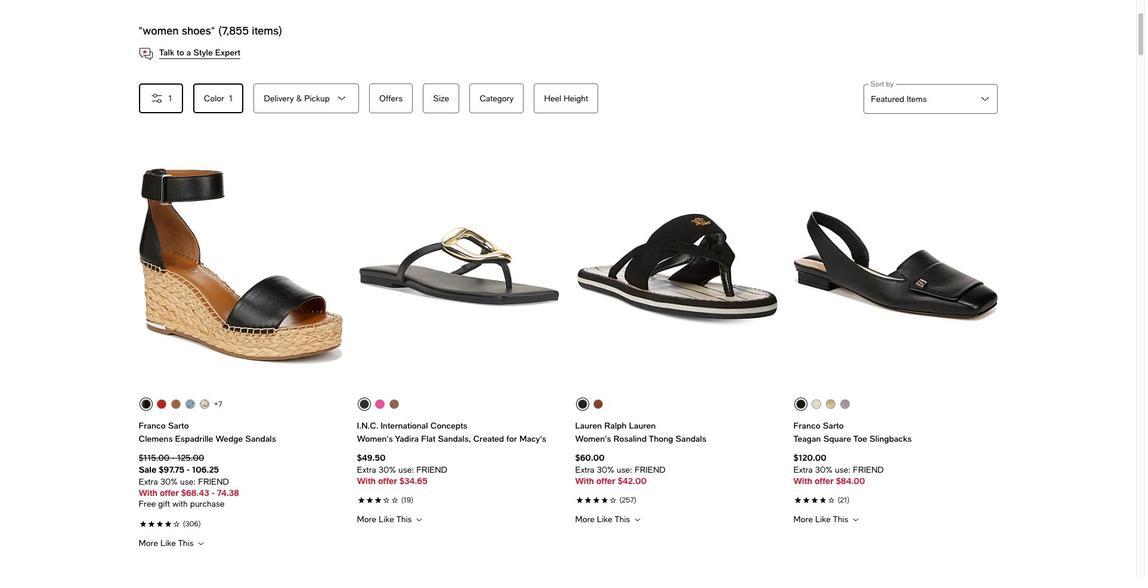 Task type: locate. For each thing, give the bounding box(es) containing it.
extra 30% use: friend. extra 30% off select merchandise!. image up 3.3158 out of 5 rating with 19 reviews image
[[357, 464, 561, 476]]

1 horizontal spatial color swatch black element
[[578, 400, 588, 409]]

color swatch cognac brown leather element
[[171, 400, 181, 409]]

color swatch black element for color swatch tan element
[[578, 400, 588, 409]]

status
[[139, 24, 282, 37]]

teagan square toe slingbacks group
[[794, 142, 998, 525]]

extra 30% use: friend. extra 30% off select merchandise!. image up free gift with purchase. free tote bag with franco sarto clemens sandal. "image"
[[139, 476, 343, 488]]

extra 30% use: friend. extra 30% off select merchandise!. image up 3.8521 out of 5 rating with 257 reviews 'image'
[[575, 464, 780, 476]]

color swatch tan element
[[594, 400, 603, 409]]

1 color swatch black element from the left
[[360, 400, 369, 409]]

color swatch black leather raffia platform element
[[141, 400, 151, 409]]

color swatch fuchsia element
[[375, 400, 385, 409]]

2 color swatch black element from the left
[[578, 400, 588, 409]]

extra 30% use: friend. extra 30% off select merchandise!. image up 3.7143 out of 5 rating with 21 reviews image
[[794, 464, 998, 476]]

color swatch cream white leather element
[[812, 400, 822, 409]]

color swatch black element
[[360, 400, 369, 409], [578, 400, 588, 409]]

color swatch black element left color swatch fuchsia element
[[360, 400, 369, 409]]

color swatch black element left color swatch tan element
[[578, 400, 588, 409]]

extra 30% use: friend. extra 30% off select merchandise!. image for color swatch fuchsia element
[[357, 464, 561, 476]]

0 horizontal spatial color swatch black element
[[360, 400, 369, 409]]

extra 30% use: friend. extra 30% off select merchandise!. image for 'color swatch cream white leather' element in the bottom right of the page
[[794, 464, 998, 476]]

color swatch denim blue raffia/ suede element
[[186, 400, 195, 409]]

color swatch black element for color swatch fuchsia element
[[360, 400, 369, 409]]

color swatch gold faux leather element
[[826, 400, 836, 409]]

free gift with purchase. free tote bag with franco sarto clemens sandal. image
[[139, 498, 343, 510]]

extra 30% use: friend. extra 30% off select merchandise!. image
[[357, 464, 561, 476], [575, 464, 780, 476], [794, 464, 998, 476], [139, 476, 343, 488]]



Task type: describe. For each thing, give the bounding box(es) containing it.
3.8521 out of 5 rating with 257 reviews image
[[575, 494, 780, 506]]

color swatch gold element
[[390, 400, 399, 409]]

4.1863 out of 5 rating with 306 reviews image
[[139, 517, 343, 530]]

women's rosalind thong sandals group
[[575, 142, 780, 525]]

women's yadira flat sandals, created for macy's group
[[357, 142, 561, 525]]

extra 30% use: friend. extra 30% off select merchandise!. image for color swatch tan element
[[575, 464, 780, 476]]

3.3158 out of 5 rating with 19 reviews image
[[357, 494, 561, 506]]

color swatch metallic pink faux leather element
[[841, 400, 850, 409]]

extra 30% use: friend. extra 30% off select merchandise!. image for color swatch cherry red suede element
[[139, 476, 343, 488]]

color swatch black leather element
[[797, 400, 806, 409]]

color swatch cherry red suede element
[[157, 400, 166, 409]]

clemens espadrille wedge sandals group
[[139, 142, 343, 549]]

color swatch natural multi fabric element
[[200, 400, 209, 409]]

3.7143 out of 5 rating with 21 reviews image
[[794, 494, 998, 506]]



Task type: vqa. For each thing, say whether or not it's contained in the screenshot.
Kendall within Name: Kendall Parks
no



